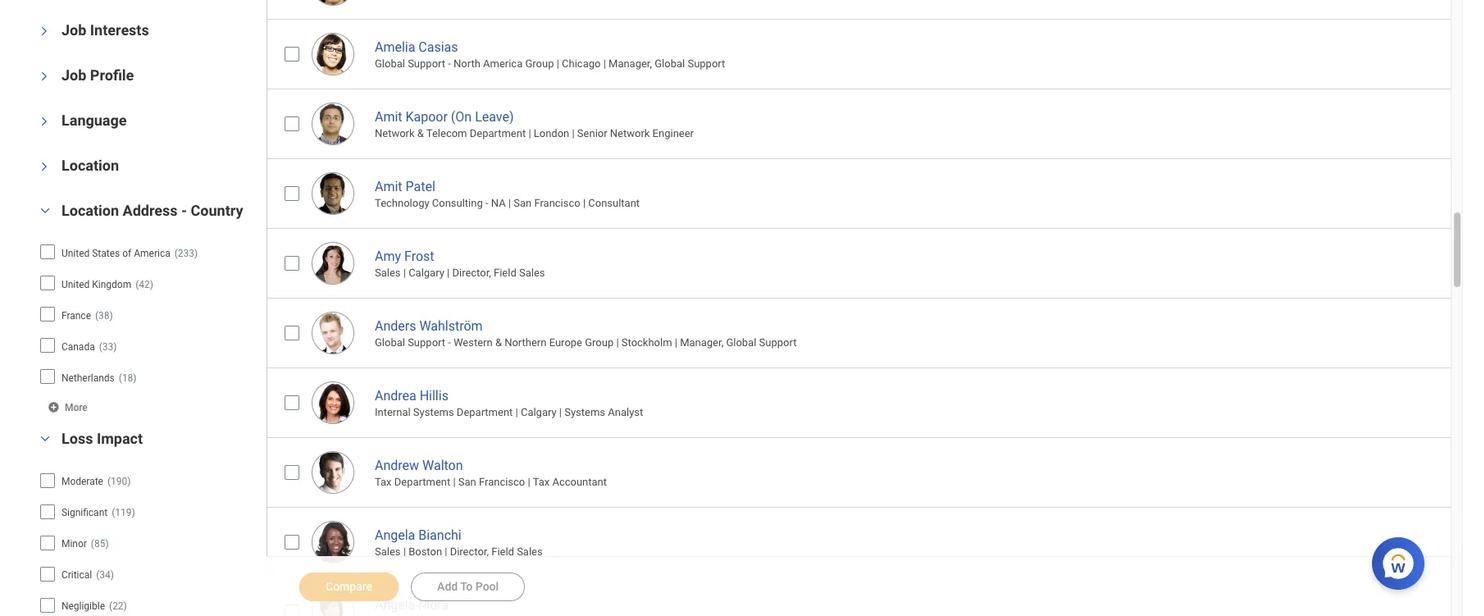 Task type: describe. For each thing, give the bounding box(es) containing it.
states
[[92, 247, 120, 259]]

(85)
[[91, 539, 109, 550]]

manager, inside the amelia casias list item
[[609, 58, 652, 70]]

amy
[[375, 248, 401, 264]]

andrew
[[375, 458, 419, 473]]

location address - country group
[[30, 201, 258, 417]]

(on
[[451, 109, 472, 124]]

sales down angela bianchi
[[375, 546, 401, 558]]

chevron down image
[[39, 111, 50, 131]]

angela bianchi link
[[375, 524, 462, 543]]

group inside the amelia casias list item
[[526, 58, 554, 70]]

sales   |   boston   |   director, field sales
[[375, 546, 543, 558]]

chevron down image for job interests
[[39, 21, 50, 41]]

country
[[191, 201, 243, 219]]

address
[[123, 201, 178, 219]]

sales down tax department   |   san francisco   |   tax accountant
[[517, 546, 543, 558]]

2 tax from the left
[[533, 476, 550, 488]]

angela bianchi
[[375, 527, 462, 543]]

francisco inside andrew walton list item
[[479, 476, 525, 488]]

america inside "location address - country" tree
[[134, 247, 170, 259]]

impact
[[97, 430, 143, 448]]

amit for amit patel
[[375, 179, 403, 194]]

amy frost
[[375, 248, 434, 264]]

director, for angela bianchi
[[450, 546, 489, 558]]

| left the london
[[529, 127, 531, 140]]

(38)
[[95, 310, 113, 321]]

amy frost link
[[375, 245, 434, 264]]

san inside andrew walton list item
[[459, 476, 477, 488]]

na
[[491, 197, 506, 209]]

amit for amit kapoor (on leave)
[[375, 109, 403, 124]]

europe
[[549, 337, 583, 349]]

amit kapoor (on leave) link
[[375, 106, 514, 124]]

| left 'analyst'
[[559, 406, 562, 419]]

anders
[[375, 318, 416, 334]]

department inside the amit kapoor (on leave) "list item"
[[470, 127, 526, 140]]

job profile button
[[62, 66, 134, 83]]

job interests
[[62, 21, 149, 38]]

global support - western & northern europe group   |   stockholm   |   manager, global support
[[375, 337, 797, 349]]

anders wahlström list item
[[267, 298, 1464, 367]]

amelia casias
[[375, 39, 458, 55]]

global support - north america group   |   chicago   |   manager, global support
[[375, 58, 726, 70]]

chevron down image for loss impact
[[35, 434, 55, 445]]

anders wahlström link
[[375, 315, 483, 334]]

united kingdom
[[61, 279, 131, 290]]

anders wahlström
[[375, 318, 483, 334]]

calgary inside andrea hillis list item
[[521, 406, 557, 419]]

of
[[122, 247, 131, 259]]

moderate
[[61, 476, 103, 488]]

amelia
[[375, 39, 416, 55]]

loss impact tree
[[39, 467, 239, 616]]

(190)
[[107, 476, 131, 488]]

francisco inside amit patel list item
[[534, 197, 581, 209]]

negligible
[[61, 601, 105, 612]]

north
[[454, 58, 481, 70]]

(33)
[[99, 341, 117, 352]]

patel
[[406, 179, 436, 194]]

(233)
[[175, 247, 198, 259]]

technology consulting - na   |   san francisco   |   consultant
[[375, 197, 640, 209]]

(34)
[[96, 570, 114, 581]]

location button
[[62, 156, 119, 174]]

angela for angela mora
[[375, 597, 415, 613]]

& inside the amit kapoor (on leave) "list item"
[[417, 127, 424, 140]]

casias
[[419, 39, 458, 55]]

andrea hillis
[[375, 388, 449, 403]]

1 tax from the left
[[375, 476, 392, 488]]

location address - country
[[62, 201, 243, 219]]

- for western
[[448, 337, 451, 349]]

critical
[[61, 570, 92, 581]]

london
[[534, 127, 570, 140]]

minor
[[61, 539, 87, 550]]

| left the consultant
[[583, 197, 586, 209]]

france
[[61, 310, 91, 321]]

andrea hillis list item
[[267, 367, 1464, 437]]

language
[[62, 111, 127, 128]]

andrew walton link
[[375, 454, 463, 473]]

mora
[[419, 597, 449, 613]]

sales up the 'northern' at the left bottom
[[519, 267, 545, 279]]

kingdom
[[92, 279, 131, 290]]

group inside anders wahlström list item
[[585, 337, 614, 349]]

(42)
[[136, 279, 153, 290]]

senior
[[578, 127, 608, 140]]

| down walton
[[453, 476, 456, 488]]

network & telecom department   |   london   |   senior network engineer
[[375, 127, 694, 140]]

engineer
[[653, 127, 694, 140]]

canada
[[61, 341, 95, 352]]

san inside amit patel list item
[[514, 197, 532, 209]]

profile
[[90, 66, 134, 83]]

netherlands
[[61, 372, 115, 384]]

amit patel
[[375, 179, 436, 194]]

andrea hillis link
[[375, 385, 449, 403]]

andrew walton list item
[[267, 437, 1464, 507]]

| left stockholm
[[617, 337, 619, 349]]

telecom
[[427, 127, 467, 140]]

director, for amy frost
[[452, 267, 491, 279]]

angela mora
[[375, 597, 449, 613]]

internal
[[375, 406, 411, 419]]

language button
[[62, 111, 127, 128]]

amit patel list item
[[267, 158, 1464, 228]]



Task type: locate. For each thing, give the bounding box(es) containing it.
sales
[[375, 267, 401, 279], [519, 267, 545, 279], [375, 546, 401, 558], [517, 546, 543, 558]]

systems
[[413, 406, 454, 419], [565, 406, 606, 419]]

field down technology consulting - na   |   san francisco   |   consultant
[[494, 267, 517, 279]]

- for na
[[486, 197, 489, 209]]

director,
[[452, 267, 491, 279], [450, 546, 489, 558]]

1 vertical spatial group
[[585, 337, 614, 349]]

1 horizontal spatial calgary
[[521, 406, 557, 419]]

2 amit from the top
[[375, 179, 403, 194]]

network
[[375, 127, 415, 140], [610, 127, 650, 140]]

amit up technology
[[375, 179, 403, 194]]

- down wahlström at the left bottom of page
[[448, 337, 451, 349]]

tax left the accountant
[[533, 476, 550, 488]]

1 vertical spatial manager,
[[680, 337, 724, 349]]

boston
[[409, 546, 442, 558]]

0 vertical spatial san
[[514, 197, 532, 209]]

job interests button
[[62, 21, 149, 38]]

0 vertical spatial department
[[470, 127, 526, 140]]

chevron down image inside loss impact group
[[35, 434, 55, 445]]

director, up wahlström at the left bottom of page
[[452, 267, 491, 279]]

0 horizontal spatial systems
[[413, 406, 454, 419]]

2 network from the left
[[610, 127, 650, 140]]

department up walton
[[457, 406, 513, 419]]

1 horizontal spatial francisco
[[534, 197, 581, 209]]

more
[[65, 402, 88, 413]]

angela left mora
[[375, 597, 415, 613]]

0 horizontal spatial manager,
[[609, 58, 652, 70]]

more button
[[48, 400, 89, 414]]

2 angela from the top
[[375, 597, 415, 613]]

department down leave)
[[470, 127, 526, 140]]

0 vertical spatial &
[[417, 127, 424, 140]]

amelia casias list item
[[267, 19, 1464, 88]]

internal systems department   |   calgary   |   systems analyst
[[375, 406, 644, 419]]

chevron down image inside location address - country group
[[35, 205, 55, 216]]

2 vertical spatial department
[[394, 476, 451, 488]]

location down language button
[[62, 156, 119, 174]]

chevron down image
[[39, 21, 50, 41], [39, 66, 50, 86], [39, 156, 50, 176], [35, 205, 55, 216], [35, 434, 55, 445]]

tax
[[375, 476, 392, 488], [533, 476, 550, 488]]

network down kapoor
[[375, 127, 415, 140]]

1 vertical spatial calgary
[[521, 406, 557, 419]]

manager, right stockholm
[[680, 337, 724, 349]]

department inside andrea hillis list item
[[457, 406, 513, 419]]

andrea
[[375, 388, 417, 403]]

amy frost list item
[[267, 228, 1464, 298]]

network right 'senior'
[[610, 127, 650, 140]]

significant
[[61, 507, 108, 519]]

list item
[[267, 0, 1464, 19]]

2 location from the top
[[62, 201, 119, 219]]

northern
[[505, 337, 547, 349]]

0 vertical spatial francisco
[[534, 197, 581, 209]]

| down the 'northern' at the left bottom
[[516, 406, 518, 419]]

1 vertical spatial united
[[61, 279, 90, 290]]

director, inside angela bianchi list item
[[450, 546, 489, 558]]

field inside amy frost list item
[[494, 267, 517, 279]]

1 horizontal spatial manager,
[[680, 337, 724, 349]]

(18)
[[119, 372, 137, 384]]

san right na
[[514, 197, 532, 209]]

amelia casias link
[[375, 36, 458, 55]]

0 vertical spatial calgary
[[409, 267, 445, 279]]

1 horizontal spatial san
[[514, 197, 532, 209]]

field for angela bianchi
[[492, 546, 514, 558]]

1 angela from the top
[[375, 527, 415, 543]]

0 vertical spatial angela
[[375, 527, 415, 543]]

location down location button
[[62, 201, 119, 219]]

accountant
[[553, 476, 607, 488]]

field inside angela bianchi list item
[[492, 546, 514, 558]]

& right the western
[[496, 337, 502, 349]]

america
[[483, 58, 523, 70], [134, 247, 170, 259]]

job profile
[[62, 66, 134, 83]]

| up wahlström at the left bottom of page
[[447, 267, 450, 279]]

francisco down internal systems department   |   calgary   |   systems analyst at the left bottom of page
[[479, 476, 525, 488]]

wahlström
[[420, 318, 483, 334]]

location for location address - country
[[62, 201, 119, 219]]

amit kapoor (on leave) list item
[[267, 88, 1464, 158]]

1 vertical spatial amit
[[375, 179, 403, 194]]

america inside the amelia casias list item
[[483, 58, 523, 70]]

2 united from the top
[[61, 279, 90, 290]]

francisco left the consultant
[[534, 197, 581, 209]]

2 systems from the left
[[565, 406, 606, 419]]

1 vertical spatial location
[[62, 201, 119, 219]]

- for country
[[181, 201, 187, 219]]

global
[[375, 58, 405, 70], [655, 58, 685, 70], [375, 337, 405, 349], [727, 337, 757, 349]]

1 vertical spatial job
[[62, 66, 86, 83]]

0 vertical spatial job
[[62, 21, 86, 38]]

1 amit from the top
[[375, 109, 403, 124]]

| left boston
[[403, 546, 406, 558]]

department down "andrew walton"
[[394, 476, 451, 488]]

| down the amy frost
[[403, 267, 406, 279]]

kapoor
[[406, 109, 448, 124]]

amit patel link
[[375, 175, 436, 194]]

1 horizontal spatial tax
[[533, 476, 550, 488]]

0 horizontal spatial network
[[375, 127, 415, 140]]

1 vertical spatial francisco
[[479, 476, 525, 488]]

| left 'senior'
[[572, 127, 575, 140]]

angela inside list item
[[375, 597, 415, 613]]

- left country
[[181, 201, 187, 219]]

0 vertical spatial manager,
[[609, 58, 652, 70]]

field
[[494, 267, 517, 279], [492, 546, 514, 558]]

chevron down image for location address - country
[[35, 205, 55, 216]]

angela mora list item
[[267, 577, 1464, 616]]

angela bianchi list item
[[267, 507, 1464, 577]]

1 horizontal spatial group
[[585, 337, 614, 349]]

1 vertical spatial angela
[[375, 597, 415, 613]]

1 horizontal spatial america
[[483, 58, 523, 70]]

location address - country tree
[[39, 238, 239, 391]]

andrew walton
[[375, 458, 463, 473]]

2 job from the top
[[62, 66, 86, 83]]

amit inside 'link'
[[375, 109, 403, 124]]

1 systems from the left
[[413, 406, 454, 419]]

job for job profile
[[62, 66, 86, 83]]

sales   |   calgary   |   director, field sales
[[375, 267, 545, 279]]

1 job from the top
[[62, 21, 86, 38]]

group right europe on the bottom left
[[585, 337, 614, 349]]

location for location button
[[62, 156, 119, 174]]

| right chicago
[[604, 58, 606, 70]]

1 vertical spatial department
[[457, 406, 513, 419]]

leave)
[[475, 109, 514, 124]]

technology
[[375, 197, 430, 209]]

| down bianchi
[[445, 546, 448, 558]]

angela up boston
[[375, 527, 415, 543]]

united for united states of america
[[61, 247, 90, 259]]

0 vertical spatial director,
[[452, 267, 491, 279]]

1 vertical spatial america
[[134, 247, 170, 259]]

stockholm
[[622, 337, 672, 349]]

0 vertical spatial location
[[62, 156, 119, 174]]

0 horizontal spatial calgary
[[409, 267, 445, 279]]

systems down hillis
[[413, 406, 454, 419]]

0 vertical spatial field
[[494, 267, 517, 279]]

0 horizontal spatial group
[[526, 58, 554, 70]]

san down walton
[[459, 476, 477, 488]]

job left profile
[[62, 66, 86, 83]]

amit inside list item
[[375, 179, 403, 194]]

department inside andrew walton list item
[[394, 476, 451, 488]]

0 horizontal spatial tax
[[375, 476, 392, 488]]

0 horizontal spatial san
[[459, 476, 477, 488]]

1 horizontal spatial &
[[496, 337, 502, 349]]

- inside anders wahlström list item
[[448, 337, 451, 349]]

1 network from the left
[[375, 127, 415, 140]]

job
[[62, 21, 86, 38], [62, 66, 86, 83]]

0 horizontal spatial &
[[417, 127, 424, 140]]

walton
[[423, 458, 463, 473]]

amit kapoor (on leave)
[[375, 109, 514, 124]]

director, down bianchi
[[450, 546, 489, 558]]

location
[[62, 156, 119, 174], [62, 201, 119, 219]]

group
[[526, 58, 554, 70], [585, 337, 614, 349]]

0 vertical spatial united
[[61, 247, 90, 259]]

calgary down the 'northern' at the left bottom
[[521, 406, 557, 419]]

& down kapoor
[[417, 127, 424, 140]]

1 vertical spatial &
[[496, 337, 502, 349]]

loss impact
[[62, 430, 143, 448]]

interests
[[90, 21, 149, 38]]

0 vertical spatial group
[[526, 58, 554, 70]]

hillis
[[420, 388, 449, 403]]

1 vertical spatial director,
[[450, 546, 489, 558]]

(119)
[[112, 507, 135, 519]]

manager,
[[609, 58, 652, 70], [680, 337, 724, 349]]

angela for angela bianchi
[[375, 527, 415, 543]]

| right na
[[509, 197, 511, 209]]

chicago
[[562, 58, 601, 70]]

calgary down the frost
[[409, 267, 445, 279]]

1 vertical spatial san
[[459, 476, 477, 488]]

0 horizontal spatial francisco
[[479, 476, 525, 488]]

(22)
[[109, 601, 127, 612]]

location address - country button
[[62, 201, 243, 219]]

1 horizontal spatial network
[[610, 127, 650, 140]]

& inside anders wahlström list item
[[496, 337, 502, 349]]

- inside amit patel list item
[[486, 197, 489, 209]]

- left na
[[486, 197, 489, 209]]

united for united kingdom
[[61, 279, 90, 290]]

job left interests
[[62, 21, 86, 38]]

field for amy frost
[[494, 267, 517, 279]]

0 vertical spatial america
[[483, 58, 523, 70]]

america right 'north'
[[483, 58, 523, 70]]

western
[[454, 337, 493, 349]]

chevron down image for location
[[39, 156, 50, 176]]

chevron down image for job profile
[[39, 66, 50, 86]]

frost
[[405, 248, 434, 264]]

loss
[[62, 430, 93, 448]]

director, inside amy frost list item
[[452, 267, 491, 279]]

consultant
[[589, 197, 640, 209]]

manager, inside anders wahlström list item
[[680, 337, 724, 349]]

field down tax department   |   san francisco   |   tax accountant
[[492, 546, 514, 558]]

bianchi
[[419, 527, 462, 543]]

united states of america
[[61, 247, 170, 259]]

1 location from the top
[[62, 156, 119, 174]]

angela mora link
[[375, 594, 449, 613]]

tax department   |   san francisco   |   tax accountant
[[375, 476, 607, 488]]

- inside the amelia casias list item
[[448, 58, 451, 70]]

| right stockholm
[[675, 337, 678, 349]]

| left the accountant
[[528, 476, 531, 488]]

united left states
[[61, 247, 90, 259]]

san
[[514, 197, 532, 209], [459, 476, 477, 488]]

1 horizontal spatial systems
[[565, 406, 606, 419]]

angela inside 'link'
[[375, 527, 415, 543]]

sales down amy
[[375, 267, 401, 279]]

consulting
[[432, 197, 483, 209]]

amit left kapoor
[[375, 109, 403, 124]]

systems left 'analyst'
[[565, 406, 606, 419]]

calgary inside amy frost list item
[[409, 267, 445, 279]]

analyst
[[608, 406, 644, 419]]

loss impact button
[[62, 430, 143, 448]]

america right of
[[134, 247, 170, 259]]

francisco
[[534, 197, 581, 209], [479, 476, 525, 488]]

- for north
[[448, 58, 451, 70]]

0 vertical spatial amit
[[375, 109, 403, 124]]

united up france
[[61, 279, 90, 290]]

1 vertical spatial field
[[492, 546, 514, 558]]

- left 'north'
[[448, 58, 451, 70]]

&
[[417, 127, 424, 140], [496, 337, 502, 349]]

| left chicago
[[557, 58, 559, 70]]

1 united from the top
[[61, 247, 90, 259]]

job for job interests
[[62, 21, 86, 38]]

-
[[448, 58, 451, 70], [486, 197, 489, 209], [181, 201, 187, 219], [448, 337, 451, 349]]

loss impact group
[[30, 429, 258, 616]]

- inside location address - country group
[[181, 201, 187, 219]]

manager, right chicago
[[609, 58, 652, 70]]

group left chicago
[[526, 58, 554, 70]]

0 horizontal spatial america
[[134, 247, 170, 259]]

support
[[408, 58, 446, 70], [688, 58, 726, 70], [408, 337, 446, 349], [759, 337, 797, 349]]

location inside group
[[62, 201, 119, 219]]

tax down andrew
[[375, 476, 392, 488]]



Task type: vqa. For each thing, say whether or not it's contained in the screenshot.
consultant in the left top of the page
yes



